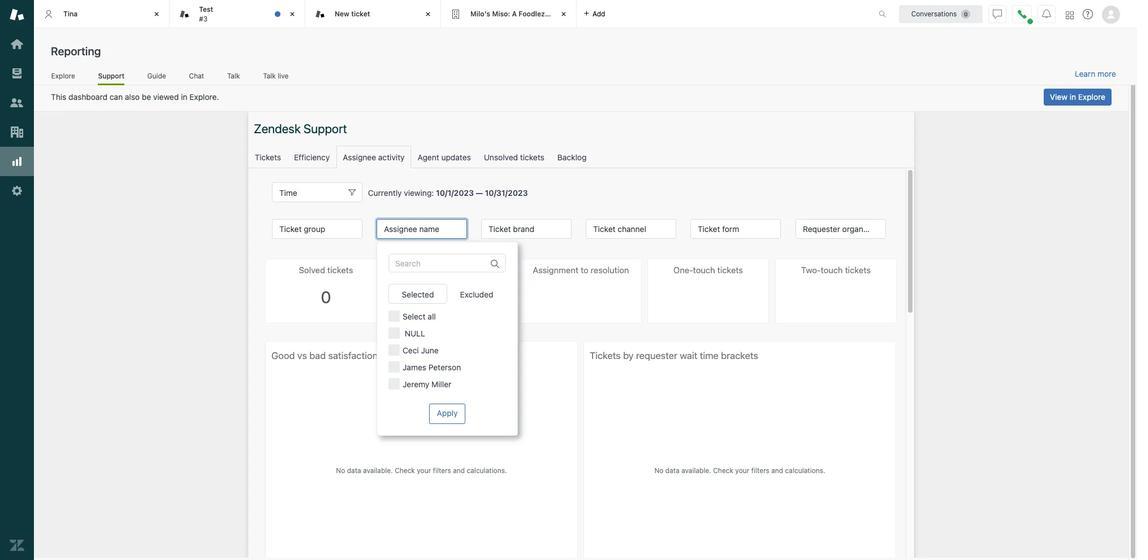 Task type: locate. For each thing, give the bounding box(es) containing it.
3 close image from the left
[[422, 8, 434, 20]]

1 horizontal spatial explore
[[1078, 92, 1105, 102]]

talk
[[227, 72, 240, 80], [263, 72, 276, 80]]

talk inside 'link'
[[263, 72, 276, 80]]

in
[[181, 92, 187, 102], [1070, 92, 1076, 102]]

1 talk from the left
[[227, 72, 240, 80]]

explore link
[[51, 72, 75, 84]]

1 horizontal spatial talk
[[263, 72, 276, 80]]

in inside button
[[1070, 92, 1076, 102]]

can
[[110, 92, 123, 102]]

reporting
[[51, 45, 101, 58]]

2 talk from the left
[[263, 72, 276, 80]]

1 horizontal spatial in
[[1070, 92, 1076, 102]]

close image left '#3' at the left top of page
[[151, 8, 162, 20]]

zendesk image
[[10, 539, 24, 554]]

talk left live
[[263, 72, 276, 80]]

in right viewed
[[181, 92, 187, 102]]

learn more link
[[1075, 69, 1116, 79]]

talk for talk
[[227, 72, 240, 80]]

tab containing test
[[170, 0, 305, 28]]

tabs tab list
[[34, 0, 867, 28]]

close image left milo's
[[422, 8, 434, 20]]

more
[[1097, 69, 1116, 79]]

talk live link
[[263, 72, 289, 84]]

0 horizontal spatial talk
[[227, 72, 240, 80]]

0 vertical spatial explore
[[51, 72, 75, 80]]

explore up this
[[51, 72, 75, 80]]

2 in from the left
[[1070, 92, 1076, 102]]

admin image
[[10, 184, 24, 198]]

view in explore
[[1050, 92, 1105, 102]]

close image inside milo's miso: a foodlez subsidiary tab
[[558, 8, 569, 20]]

close image for tina
[[151, 8, 162, 20]]

in right view on the top right of the page
[[1070, 92, 1076, 102]]

view in explore button
[[1044, 89, 1112, 106]]

1 vertical spatial explore
[[1078, 92, 1105, 102]]

close image inside 'new ticket' tab
[[422, 8, 434, 20]]

talk right chat
[[227, 72, 240, 80]]

close image inside tina tab
[[151, 8, 162, 20]]

notifications image
[[1042, 9, 1051, 18]]

explore down learn more 'link'
[[1078, 92, 1105, 102]]

learn
[[1075, 69, 1095, 79]]

1 close image from the left
[[151, 8, 162, 20]]

viewed
[[153, 92, 179, 102]]

zendesk products image
[[1066, 11, 1074, 19]]

4 close image from the left
[[558, 8, 569, 20]]

add button
[[577, 0, 612, 28]]

1 in from the left
[[181, 92, 187, 102]]

a
[[512, 9, 517, 18]]

close image left new
[[287, 8, 298, 20]]

views image
[[10, 66, 24, 81]]

close image left add dropdown button
[[558, 8, 569, 20]]

close image inside tab
[[287, 8, 298, 20]]

test
[[199, 5, 213, 14]]

add
[[593, 9, 605, 18]]

talk link
[[227, 72, 240, 84]]

guide
[[147, 72, 166, 80]]

0 horizontal spatial in
[[181, 92, 187, 102]]

this
[[51, 92, 66, 102]]

close image
[[151, 8, 162, 20], [287, 8, 298, 20], [422, 8, 434, 20], [558, 8, 569, 20]]

explore.
[[189, 92, 219, 102]]

2 close image from the left
[[287, 8, 298, 20]]

conversations button
[[899, 5, 983, 23]]

close image for milo's miso: a foodlez subsidiary
[[558, 8, 569, 20]]

explore
[[51, 72, 75, 80], [1078, 92, 1105, 102]]

conversations
[[911, 9, 957, 18]]

tab
[[170, 0, 305, 28]]

main element
[[0, 0, 34, 561]]



Task type: describe. For each thing, give the bounding box(es) containing it.
get help image
[[1083, 9, 1093, 19]]

ticket
[[351, 9, 370, 18]]

new
[[335, 9, 349, 18]]

talk live
[[263, 72, 289, 80]]

support link
[[98, 72, 124, 85]]

guide link
[[147, 72, 166, 84]]

close image for new ticket
[[422, 8, 434, 20]]

live
[[278, 72, 289, 80]]

milo's miso: a foodlez subsidiary
[[470, 9, 582, 18]]

view
[[1050, 92, 1067, 102]]

chat link
[[189, 72, 204, 84]]

talk for talk live
[[263, 72, 276, 80]]

organizations image
[[10, 125, 24, 140]]

#3
[[199, 14, 208, 23]]

learn more
[[1075, 69, 1116, 79]]

milo's miso: a foodlez subsidiary tab
[[441, 0, 582, 28]]

milo's
[[470, 9, 490, 18]]

foodlez
[[519, 9, 545, 18]]

subsidiary
[[547, 9, 582, 18]]

this dashboard can also be viewed in explore.
[[51, 92, 219, 102]]

miso:
[[492, 9, 510, 18]]

dashboard
[[68, 92, 107, 102]]

get started image
[[10, 37, 24, 51]]

reporting image
[[10, 154, 24, 169]]

zendesk support image
[[10, 7, 24, 22]]

tina
[[63, 9, 78, 18]]

0 horizontal spatial explore
[[51, 72, 75, 80]]

new ticket
[[335, 9, 370, 18]]

tina tab
[[34, 0, 170, 28]]

customers image
[[10, 96, 24, 110]]

explore inside button
[[1078, 92, 1105, 102]]

test #3
[[199, 5, 213, 23]]

be
[[142, 92, 151, 102]]

also
[[125, 92, 140, 102]]

support
[[98, 72, 124, 80]]

button displays agent's chat status as invisible. image
[[993, 9, 1002, 18]]

new ticket tab
[[305, 0, 441, 28]]

chat
[[189, 72, 204, 80]]



Task type: vqa. For each thing, say whether or not it's contained in the screenshot.
TEST #3
yes



